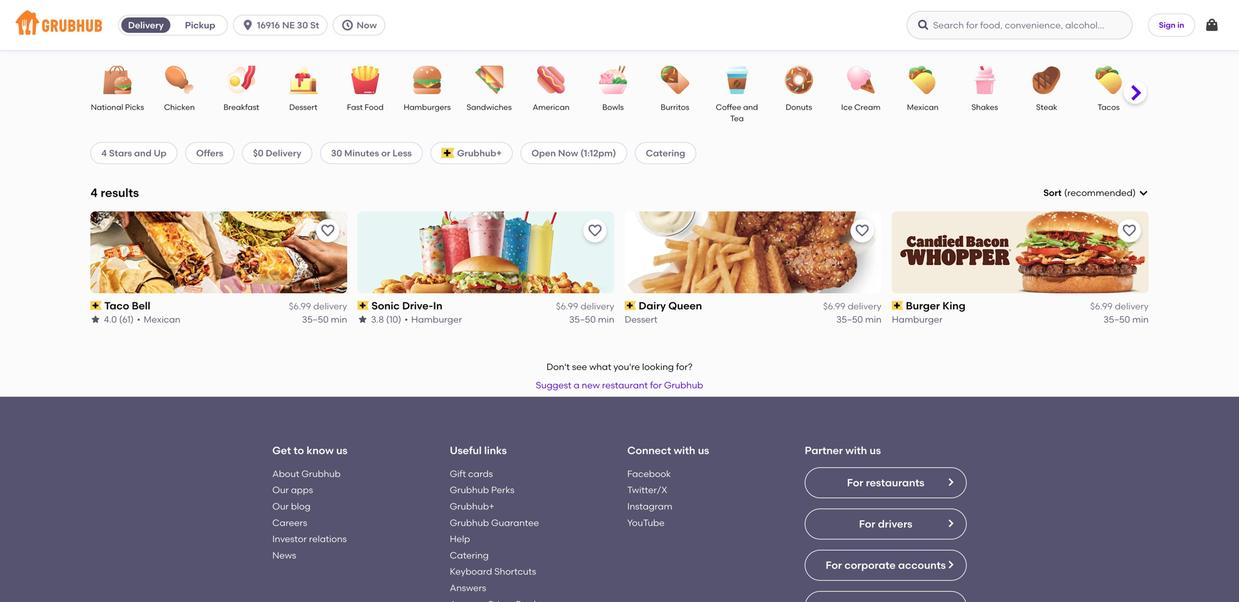 Task type: locate. For each thing, give the bounding box(es) containing it.
$6.99 for taco bell
[[289, 301, 311, 312]]

news
[[272, 550, 296, 561]]

0 horizontal spatial 30
[[297, 20, 308, 31]]

subscription pass image left burger
[[892, 301, 903, 310]]

burger
[[906, 300, 940, 312]]

0 horizontal spatial star icon image
[[90, 315, 101, 325]]

$0 delivery
[[253, 148, 301, 159]]

4 left 'stars'
[[101, 148, 107, 159]]

catering up keyboard
[[450, 550, 489, 561]]

4 save this restaurant button from the left
[[1118, 219, 1141, 243]]

1 vertical spatial now
[[558, 148, 578, 159]]

food
[[365, 103, 384, 112]]

35–50 for sonic drive-in
[[569, 314, 596, 325]]

0 vertical spatial right image
[[945, 477, 956, 488]]

suggest
[[536, 380, 571, 391]]

2 horizontal spatial us
[[870, 445, 881, 457]]

0 horizontal spatial catering
[[450, 550, 489, 561]]

blog
[[291, 501, 311, 512]]

30 left st at the left top of the page
[[297, 20, 308, 31]]

4 min from the left
[[1132, 314, 1149, 325]]

twitter/x
[[627, 485, 667, 496]]

2 horizontal spatial subscription pass image
[[892, 301, 903, 310]]

svg image
[[1204, 17, 1220, 33], [341, 19, 354, 32], [917, 19, 930, 32]]

3 subscription pass image from the left
[[892, 301, 903, 310]]

sandwiches
[[467, 103, 512, 112]]

1 delivery from the left
[[313, 301, 347, 312]]

now
[[357, 20, 377, 31], [558, 148, 578, 159]]

1 horizontal spatial subscription pass image
[[358, 301, 369, 310]]

1 horizontal spatial delivery
[[266, 148, 301, 159]]

svg image
[[241, 19, 254, 32], [1138, 188, 1149, 198]]

2 delivery from the left
[[580, 301, 614, 312]]

news link
[[272, 550, 296, 561]]

1 horizontal spatial with
[[845, 445, 867, 457]]

star icon image left the 4.0
[[90, 315, 101, 325]]

3 min from the left
[[865, 314, 882, 325]]

0 horizontal spatial mexican
[[144, 314, 181, 325]]

1 horizontal spatial now
[[558, 148, 578, 159]]

for for for corporate accounts
[[826, 559, 842, 572]]

burger king logo image
[[892, 212, 1149, 293]]

0 horizontal spatial svg image
[[341, 19, 354, 32]]

0 vertical spatial now
[[357, 20, 377, 31]]

none field containing sort
[[1043, 187, 1149, 200]]

1 horizontal spatial 30
[[331, 148, 342, 159]]

grubhub perks link
[[450, 485, 514, 496]]

3 delivery from the left
[[848, 301, 882, 312]]

st
[[310, 20, 319, 31]]

delivery for taco bell
[[313, 301, 347, 312]]

sign in button
[[1148, 14, 1195, 37]]

for
[[847, 477, 863, 489], [859, 518, 875, 531], [826, 559, 842, 572]]

1 35–50 min from the left
[[302, 314, 347, 325]]

save this restaurant image for dairy queen
[[854, 223, 870, 239]]

subscription pass image
[[90, 301, 102, 310], [358, 301, 369, 310], [892, 301, 903, 310]]

delivery for sonic drive-in
[[580, 301, 614, 312]]

35–50 min for sonic drive-in
[[569, 314, 614, 325]]

grubhub down for? on the right of the page
[[664, 380, 703, 391]]

4 stars and up
[[101, 148, 167, 159]]

3 35–50 from the left
[[836, 314, 863, 325]]

2 vertical spatial for
[[826, 559, 842, 572]]

2 • from the left
[[404, 314, 408, 325]]

twitter/x link
[[627, 485, 667, 496]]

grubhub down grubhub+ link
[[450, 518, 489, 529]]

dessert
[[289, 103, 317, 112], [625, 314, 657, 325]]

coffee and tea image
[[714, 66, 760, 94]]

1 our from the top
[[272, 485, 289, 496]]

right image for for restaurants
[[945, 477, 956, 488]]

4 35–50 from the left
[[1104, 314, 1130, 325]]

grubhub down gift cards link
[[450, 485, 489, 496]]

2 35–50 from the left
[[569, 314, 596, 325]]

gift cards grubhub perks grubhub+ grubhub guarantee help catering keyboard shortcuts answers
[[450, 469, 539, 594]]

min for sonic drive-in
[[598, 314, 614, 325]]

mexican down mexican image
[[907, 103, 939, 112]]

2 subscription pass image from the left
[[358, 301, 369, 310]]

min for burger king
[[1132, 314, 1149, 325]]

connect with us
[[627, 445, 709, 457]]

0 vertical spatial svg image
[[241, 19, 254, 32]]

for left corporate
[[826, 559, 842, 572]]

3 right image from the top
[[945, 560, 956, 570]]

guarantee
[[491, 518, 539, 529]]

svg image right )
[[1138, 188, 1149, 198]]

ice cream image
[[838, 66, 883, 94]]

35–50 for burger king
[[1104, 314, 1130, 325]]

star icon image left 3.8
[[358, 315, 368, 325]]

mexican image
[[900, 66, 945, 94]]

• right (10)
[[404, 314, 408, 325]]

star icon image for taco bell
[[90, 315, 101, 325]]

3 save this restaurant button from the left
[[851, 219, 874, 243]]

links
[[484, 445, 507, 457]]

us right connect
[[698, 445, 709, 457]]

sign
[[1159, 20, 1175, 30]]

save this restaurant button for sonic drive-in
[[583, 219, 607, 243]]

1 vertical spatial for
[[859, 518, 875, 531]]

0 vertical spatial and
[[743, 103, 758, 112]]

2 vertical spatial right image
[[945, 560, 956, 570]]

3 35–50 min from the left
[[836, 314, 882, 325]]

svg image inside 16916 ne 30 st button
[[241, 19, 254, 32]]

1 horizontal spatial mexican
[[907, 103, 939, 112]]

4 $6.99 delivery from the left
[[1090, 301, 1149, 312]]

ice
[[841, 103, 853, 112]]

2 save this restaurant image from the left
[[587, 223, 603, 239]]

0 horizontal spatial us
[[336, 445, 348, 457]]

us for connect with us
[[698, 445, 709, 457]]

for down partner with us
[[847, 477, 863, 489]]

4 $6.99 from the left
[[1090, 301, 1113, 312]]

gift cards link
[[450, 469, 493, 480]]

hamburgers image
[[405, 66, 450, 94]]

mexican
[[907, 103, 939, 112], [144, 314, 181, 325]]

0 vertical spatial delivery
[[128, 20, 164, 31]]

2 us from the left
[[698, 445, 709, 457]]

about grubhub link
[[272, 469, 341, 480]]

svg image right st at the left top of the page
[[341, 19, 354, 32]]

grubhub
[[664, 380, 703, 391], [301, 469, 341, 480], [450, 485, 489, 496], [450, 518, 489, 529]]

delivery right $0
[[266, 148, 301, 159]]

grubhub+ down grubhub perks link
[[450, 501, 494, 512]]

1 vertical spatial grubhub+
[[450, 501, 494, 512]]

tacos
[[1098, 103, 1120, 112]]

3 save this restaurant image from the left
[[854, 223, 870, 239]]

0 horizontal spatial hamburger
[[411, 314, 462, 325]]

1 horizontal spatial catering
[[646, 148, 685, 159]]

right image inside for drivers link
[[945, 519, 956, 529]]

sort ( recommended )
[[1043, 187, 1136, 198]]

2 right image from the top
[[945, 519, 956, 529]]

american image
[[529, 66, 574, 94]]

our down about
[[272, 485, 289, 496]]

our up careers link at the bottom of the page
[[272, 501, 289, 512]]

careers link
[[272, 518, 307, 529]]

35–50 min for dairy queen
[[836, 314, 882, 325]]

us up for restaurants
[[870, 445, 881, 457]]

min
[[331, 314, 347, 325], [598, 314, 614, 325], [865, 314, 882, 325], [1132, 314, 1149, 325]]

30 left minutes on the left top of page
[[331, 148, 342, 159]]

1 horizontal spatial hamburger
[[892, 314, 943, 325]]

help link
[[450, 534, 470, 545]]

0 horizontal spatial with
[[674, 445, 695, 457]]

and up tea
[[743, 103, 758, 112]]

2 with from the left
[[845, 445, 867, 457]]

0 vertical spatial our
[[272, 485, 289, 496]]

relations
[[309, 534, 347, 545]]

grubhub down know
[[301, 469, 341, 480]]

hamburgers
[[404, 103, 451, 112]]

1 min from the left
[[331, 314, 347, 325]]

1 horizontal spatial dessert
[[625, 314, 657, 325]]

2 star icon image from the left
[[358, 315, 368, 325]]

1 $6.99 from the left
[[289, 301, 311, 312]]

american
[[533, 103, 570, 112]]

accounts
[[898, 559, 946, 572]]

3 $6.99 from the left
[[823, 301, 845, 312]]

0 vertical spatial catering
[[646, 148, 685, 159]]

1 $6.99 delivery from the left
[[289, 301, 347, 312]]

none field inside 4 results "main content"
[[1043, 187, 1149, 200]]

0 horizontal spatial delivery
[[128, 20, 164, 31]]

drivers
[[878, 518, 912, 531]]

1 vertical spatial delivery
[[266, 148, 301, 159]]

save this restaurant image
[[320, 223, 336, 239], [587, 223, 603, 239], [854, 223, 870, 239], [1122, 223, 1137, 239]]

3 $6.99 delivery from the left
[[823, 301, 882, 312]]

and left up
[[134, 148, 152, 159]]

2 save this restaurant button from the left
[[583, 219, 607, 243]]

3 us from the left
[[870, 445, 881, 457]]

1 hamburger from the left
[[411, 314, 462, 325]]

1 vertical spatial catering
[[450, 550, 489, 561]]

right image
[[945, 477, 956, 488], [945, 519, 956, 529], [945, 560, 956, 570]]

svg image inside now button
[[341, 19, 354, 32]]

(10)
[[386, 314, 401, 325]]

2 $6.99 from the left
[[556, 301, 578, 312]]

for restaurants link
[[805, 468, 967, 499]]

1 with from the left
[[674, 445, 695, 457]]

1 us from the left
[[336, 445, 348, 457]]

for left drivers
[[859, 518, 875, 531]]

dessert down subscription pass image
[[625, 314, 657, 325]]

bowls image
[[590, 66, 636, 94]]

0 horizontal spatial svg image
[[241, 19, 254, 32]]

catering
[[646, 148, 685, 159], [450, 550, 489, 561]]

subscription pass image left taco
[[90, 301, 102, 310]]

with right connect
[[674, 445, 695, 457]]

2 35–50 min from the left
[[569, 314, 614, 325]]

0 horizontal spatial and
[[134, 148, 152, 159]]

restaurant
[[602, 380, 648, 391]]

star icon image
[[90, 315, 101, 325], [358, 315, 368, 325]]

1 35–50 from the left
[[302, 314, 329, 325]]

$6.99 delivery for dairy queen
[[823, 301, 882, 312]]

taco bell logo image
[[90, 212, 347, 293]]

minutes
[[344, 148, 379, 159]]

svg image left 16916
[[241, 19, 254, 32]]

our blog link
[[272, 501, 311, 512]]

16916
[[257, 20, 280, 31]]

1 horizontal spatial star icon image
[[358, 315, 368, 325]]

grubhub+ right grubhub plus flag logo
[[457, 148, 502, 159]]

save this restaurant image for taco bell
[[320, 223, 336, 239]]

1 vertical spatial right image
[[945, 519, 956, 529]]

svg image up mexican image
[[917, 19, 930, 32]]

Search for food, convenience, alcohol... search field
[[907, 11, 1132, 39]]

partner
[[805, 445, 843, 457]]

1 horizontal spatial and
[[743, 103, 758, 112]]

dessert down dessert image
[[289, 103, 317, 112]]

to
[[294, 445, 304, 457]]

mexican down bell
[[144, 314, 181, 325]]

0 horizontal spatial dessert
[[289, 103, 317, 112]]

subscription pass image left sonic
[[358, 301, 369, 310]]

1 horizontal spatial us
[[698, 445, 709, 457]]

now inside 4 results "main content"
[[558, 148, 578, 159]]

shakes
[[971, 103, 998, 112]]

0 vertical spatial 30
[[297, 20, 308, 31]]

1 • from the left
[[137, 314, 140, 325]]

1 save this restaurant image from the left
[[320, 223, 336, 239]]

4 save this restaurant image from the left
[[1122, 223, 1137, 239]]

1 vertical spatial 30
[[331, 148, 342, 159]]

1 horizontal spatial •
[[404, 314, 408, 325]]

save this restaurant button
[[316, 219, 339, 243], [583, 219, 607, 243], [851, 219, 874, 243], [1118, 219, 1141, 243]]

now right st at the left top of the page
[[357, 20, 377, 31]]

4 35–50 min from the left
[[1104, 314, 1149, 325]]

facebook link
[[627, 469, 671, 480]]

subscription pass image for burger king
[[892, 301, 903, 310]]

None field
[[1043, 187, 1149, 200]]

svg image right "in"
[[1204, 17, 1220, 33]]

2 $6.99 delivery from the left
[[556, 301, 614, 312]]

0 horizontal spatial •
[[137, 314, 140, 325]]

$6.99 delivery for taco bell
[[289, 301, 347, 312]]

4 delivery from the left
[[1115, 301, 1149, 312]]

4 left the results
[[90, 186, 98, 200]]

with right the partner
[[845, 445, 867, 457]]

us right know
[[336, 445, 348, 457]]

recommended
[[1067, 187, 1133, 198]]

0 horizontal spatial now
[[357, 20, 377, 31]]

delivery left pickup
[[128, 20, 164, 31]]

30 inside button
[[297, 20, 308, 31]]

for?
[[676, 362, 692, 373]]

open
[[531, 148, 556, 159]]

suggest a new restaurant for grubhub
[[536, 380, 703, 391]]

hamburger down in
[[411, 314, 462, 325]]

main navigation navigation
[[0, 0, 1239, 50]]

1 vertical spatial svg image
[[1138, 188, 1149, 198]]

0 horizontal spatial 4
[[90, 186, 98, 200]]

1 subscription pass image from the left
[[90, 301, 102, 310]]

see
[[572, 362, 587, 373]]

now right open
[[558, 148, 578, 159]]

sonic drive-in logo image
[[358, 212, 614, 293]]

0 vertical spatial 4
[[101, 148, 107, 159]]

4.0 (61)
[[104, 314, 134, 325]]

donuts image
[[776, 66, 821, 94]]

right image inside for restaurants link
[[945, 477, 956, 488]]

right image inside for corporate accounts link
[[945, 560, 956, 570]]

3.8
[[371, 314, 384, 325]]

subscription pass image
[[625, 301, 636, 310]]

our
[[272, 485, 289, 496], [272, 501, 289, 512]]

0 vertical spatial for
[[847, 477, 863, 489]]

0 horizontal spatial subscription pass image
[[90, 301, 102, 310]]

1 vertical spatial 4
[[90, 186, 98, 200]]

1 save this restaurant button from the left
[[316, 219, 339, 243]]

hamburger down burger
[[892, 314, 943, 325]]

us
[[336, 445, 348, 457], [698, 445, 709, 457], [870, 445, 881, 457]]

1 horizontal spatial svg image
[[917, 19, 930, 32]]

0 vertical spatial dessert
[[289, 103, 317, 112]]

burritos image
[[652, 66, 698, 94]]

2 min from the left
[[598, 314, 614, 325]]

1 right image from the top
[[945, 477, 956, 488]]

breakfast
[[223, 103, 259, 112]]

don't see what you're looking for?
[[547, 362, 692, 373]]

what
[[589, 362, 611, 373]]

• right (61)
[[137, 314, 140, 325]]

catering down burritos
[[646, 148, 685, 159]]

pickup button
[[173, 15, 227, 35]]

1 horizontal spatial 4
[[101, 148, 107, 159]]

our apps link
[[272, 485, 313, 496]]

hamburger
[[411, 314, 462, 325], [892, 314, 943, 325]]

1 vertical spatial our
[[272, 501, 289, 512]]

1 horizontal spatial svg image
[[1138, 188, 1149, 198]]

min for dairy queen
[[865, 314, 882, 325]]

for for for restaurants
[[847, 477, 863, 489]]

grubhub+ inside gift cards grubhub perks grubhub+ grubhub guarantee help catering keyboard shortcuts answers
[[450, 501, 494, 512]]

30
[[297, 20, 308, 31], [331, 148, 342, 159]]

1 star icon image from the left
[[90, 315, 101, 325]]

35–50 min
[[302, 314, 347, 325], [569, 314, 614, 325], [836, 314, 882, 325], [1104, 314, 1149, 325]]

with
[[674, 445, 695, 457], [845, 445, 867, 457]]



Task type: describe. For each thing, give the bounding box(es) containing it.
answers
[[450, 583, 486, 594]]

subscription pass image for sonic drive-in
[[358, 301, 369, 310]]

catering inside gift cards grubhub perks grubhub+ grubhub guarantee help catering keyboard shortcuts answers
[[450, 550, 489, 561]]

with for partner
[[845, 445, 867, 457]]

for drivers
[[859, 518, 912, 531]]

breakfast image
[[219, 66, 264, 94]]

grubhub inside about grubhub our apps our blog careers investor relations news
[[301, 469, 341, 480]]

instagram
[[627, 501, 672, 512]]

taco bell
[[104, 300, 150, 312]]

answers link
[[450, 583, 486, 594]]

4 for 4 stars and up
[[101, 148, 107, 159]]

save this restaurant image for sonic drive-in
[[587, 223, 603, 239]]

help
[[450, 534, 470, 545]]

looking
[[642, 362, 674, 373]]

subscription pass image for taco bell
[[90, 301, 102, 310]]

2 hamburger from the left
[[892, 314, 943, 325]]

$6.99 for dairy queen
[[823, 301, 845, 312]]

for corporate accounts link
[[805, 550, 967, 581]]

delivery inside 4 results "main content"
[[266, 148, 301, 159]]

national
[[91, 103, 123, 112]]

in
[[433, 300, 442, 312]]

us for partner with us
[[870, 445, 881, 457]]

(1:12pm)
[[580, 148, 616, 159]]

right image for for drivers
[[945, 519, 956, 529]]

$6.99 delivery for burger king
[[1090, 301, 1149, 312]]

$6.99 for sonic drive-in
[[556, 301, 578, 312]]

$6.99 delivery for sonic drive-in
[[556, 301, 614, 312]]

4 results main content
[[0, 50, 1239, 603]]

steak image
[[1024, 66, 1069, 94]]

ice cream
[[841, 103, 881, 112]]

sort
[[1043, 187, 1062, 198]]

right image for for corporate accounts
[[945, 560, 956, 570]]

delivery for burger king
[[1115, 301, 1149, 312]]

for drivers link
[[805, 509, 967, 540]]

)
[[1133, 187, 1136, 198]]

$0
[[253, 148, 263, 159]]

2 our from the top
[[272, 501, 289, 512]]

chicken image
[[157, 66, 202, 94]]

corporate
[[844, 559, 896, 572]]

perks
[[491, 485, 514, 496]]

2 horizontal spatial svg image
[[1204, 17, 1220, 33]]

coffee and tea
[[716, 103, 758, 123]]

apps
[[291, 485, 313, 496]]

cream
[[854, 103, 881, 112]]

fast
[[347, 103, 363, 112]]

fast food image
[[343, 66, 388, 94]]

(61)
[[119, 314, 134, 325]]

4 results
[[90, 186, 139, 200]]

save this restaurant button for burger king
[[1118, 219, 1141, 243]]

taco
[[104, 300, 129, 312]]

youtube
[[627, 518, 665, 529]]

queen
[[668, 300, 702, 312]]

about grubhub our apps our blog careers investor relations news
[[272, 469, 347, 561]]

new
[[582, 380, 600, 391]]

up
[[154, 148, 167, 159]]

sign in
[[1159, 20, 1184, 30]]

bell
[[132, 300, 150, 312]]

35–50 for taco bell
[[302, 314, 329, 325]]

useful links
[[450, 445, 507, 457]]

tea
[[730, 114, 744, 123]]

grubhub plus flag logo image
[[441, 148, 455, 158]]

delivery inside button
[[128, 20, 164, 31]]

shakes image
[[962, 66, 1007, 94]]

1 vertical spatial and
[[134, 148, 152, 159]]

save this restaurant image for burger king
[[1122, 223, 1137, 239]]

open now (1:12pm)
[[531, 148, 616, 159]]

keyboard
[[450, 567, 492, 578]]

or
[[381, 148, 390, 159]]

sonic
[[371, 300, 400, 312]]

chicken
[[164, 103, 195, 112]]

connect
[[627, 445, 671, 457]]

tacos image
[[1086, 66, 1131, 94]]

delivery button
[[119, 15, 173, 35]]

suggest a new restaurant for grubhub button
[[530, 374, 709, 397]]

0 vertical spatial grubhub+
[[457, 148, 502, 159]]

star icon image for sonic drive-in
[[358, 315, 368, 325]]

useful
[[450, 445, 482, 457]]

burritos
[[661, 103, 689, 112]]

ne
[[282, 20, 295, 31]]

4 for 4 results
[[90, 186, 98, 200]]

for for for drivers
[[859, 518, 875, 531]]

• for bell
[[137, 314, 140, 325]]

stars
[[109, 148, 132, 159]]

dairy queen logo image
[[625, 212, 882, 293]]

king
[[942, 300, 965, 312]]

grubhub guarantee link
[[450, 518, 539, 529]]

now inside button
[[357, 20, 377, 31]]

35–50 min for taco bell
[[302, 314, 347, 325]]

dairy
[[639, 300, 666, 312]]

for
[[650, 380, 662, 391]]

partner with us
[[805, 445, 881, 457]]

1 vertical spatial mexican
[[144, 314, 181, 325]]

coffee
[[716, 103, 741, 112]]

catering link
[[450, 550, 489, 561]]

16916 ne 30 st
[[257, 20, 319, 31]]

burger king
[[906, 300, 965, 312]]

save this restaurant button for taco bell
[[316, 219, 339, 243]]

investor relations link
[[272, 534, 347, 545]]

know
[[307, 445, 334, 457]]

0 vertical spatial mexican
[[907, 103, 939, 112]]

dessert image
[[281, 66, 326, 94]]

bowls
[[602, 103, 624, 112]]

1 vertical spatial dessert
[[625, 314, 657, 325]]

35–50 for dairy queen
[[836, 314, 863, 325]]

$6.99 for burger king
[[1090, 301, 1113, 312]]

keyboard shortcuts link
[[450, 567, 536, 578]]

grubhub inside button
[[664, 380, 703, 391]]

35–50 min for burger king
[[1104, 314, 1149, 325]]

• mexican
[[137, 314, 181, 325]]

youtube link
[[627, 518, 665, 529]]

4.0
[[104, 314, 117, 325]]

svg image inside field
[[1138, 188, 1149, 198]]

and inside coffee and tea
[[743, 103, 758, 112]]

save this restaurant button for dairy queen
[[851, 219, 874, 243]]

30 inside 4 results "main content"
[[331, 148, 342, 159]]

steak
[[1036, 103, 1057, 112]]

sandwiches image
[[467, 66, 512, 94]]

less
[[393, 148, 412, 159]]

• for drive-
[[404, 314, 408, 325]]

results
[[101, 186, 139, 200]]

delivery for dairy queen
[[848, 301, 882, 312]]

16916 ne 30 st button
[[233, 15, 333, 35]]

facebook twitter/x instagram youtube
[[627, 469, 672, 529]]

drive-
[[402, 300, 433, 312]]

min for taco bell
[[331, 314, 347, 325]]

donuts
[[786, 103, 812, 112]]

picks
[[125, 103, 144, 112]]

with for connect
[[674, 445, 695, 457]]

national picks image
[[95, 66, 140, 94]]



Task type: vqa. For each thing, say whether or not it's contained in the screenshot.
you'd
no



